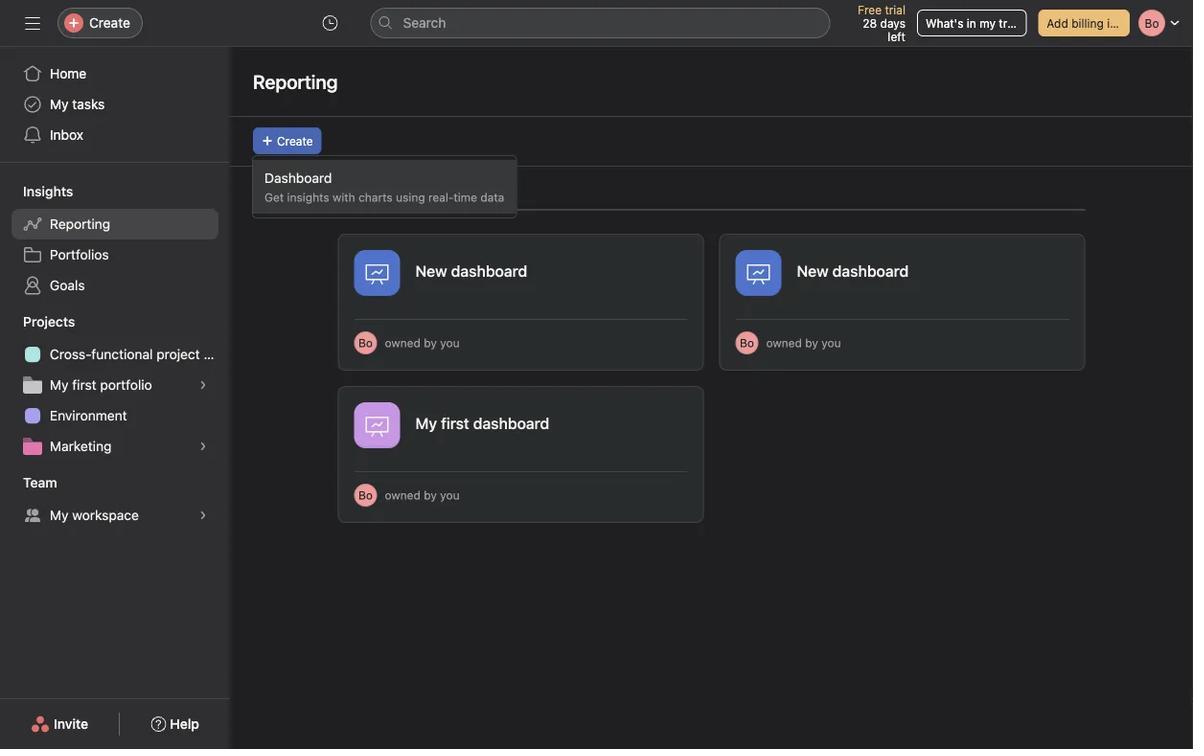 Task type: locate. For each thing, give the bounding box(es) containing it.
1 vertical spatial create
[[277, 134, 313, 148]]

create up home link
[[89, 15, 130, 31]]

new dashboard for second report icon from the right
[[416, 262, 528, 280]]

project
[[157, 347, 200, 362]]

first
[[72, 377, 96, 393]]

create up dashboard
[[277, 134, 313, 148]]

portfolio
[[100, 377, 152, 393]]

see details, my workspace image
[[198, 510, 209, 522]]

1 horizontal spatial create
[[277, 134, 313, 148]]

1 horizontal spatial report image
[[747, 262, 770, 285]]

time
[[454, 191, 477, 204]]

cross-
[[50, 347, 91, 362]]

dashboard menu item
[[253, 160, 516, 214]]

owned
[[385, 337, 421, 350], [767, 337, 802, 350], [385, 489, 421, 502]]

my for my first portfolio
[[50, 377, 69, 393]]

my down team
[[50, 508, 69, 523]]

info
[[1108, 16, 1128, 30]]

my inside global element
[[50, 96, 69, 112]]

by
[[424, 337, 437, 350], [806, 337, 819, 350], [424, 489, 437, 502]]

search button
[[371, 8, 831, 38]]

team button
[[0, 474, 57, 493]]

0 horizontal spatial create
[[89, 15, 130, 31]]

owned by you
[[385, 337, 460, 350], [767, 337, 841, 350], [385, 489, 460, 502]]

environment link
[[12, 401, 219, 431]]

owned by you for report image
[[385, 489, 460, 502]]

28
[[863, 16, 877, 30]]

1 horizontal spatial new dashboard
[[797, 262, 909, 280]]

add billing info
[[1047, 16, 1128, 30]]

0 horizontal spatial new dashboard
[[416, 262, 528, 280]]

projects
[[23, 314, 75, 330]]

my inside teams element
[[50, 508, 69, 523]]

0 vertical spatial create
[[89, 15, 130, 31]]

my left tasks
[[50, 96, 69, 112]]

by for first report icon from the right
[[806, 337, 819, 350]]

help button
[[138, 708, 212, 742]]

inbox link
[[12, 120, 219, 151]]

data
[[481, 191, 505, 204]]

recents
[[369, 179, 426, 197]]

create inside create dropdown button
[[89, 15, 130, 31]]

bo
[[359, 337, 373, 350], [740, 337, 755, 350], [359, 489, 373, 502]]

report image
[[366, 262, 389, 285], [747, 262, 770, 285]]

reporting
[[253, 70, 338, 93], [50, 216, 110, 232]]

team
[[23, 475, 57, 491]]

with
[[333, 191, 355, 204]]

2 new dashboard from the left
[[797, 262, 909, 280]]

0 horizontal spatial report image
[[366, 262, 389, 285]]

cross-functional project plan link
[[12, 339, 230, 370]]

home link
[[12, 58, 219, 89]]

2 report image from the left
[[747, 262, 770, 285]]

new dashboard
[[416, 262, 528, 280], [797, 262, 909, 280]]

add billing info button
[[1039, 10, 1130, 36]]

my
[[50, 96, 69, 112], [50, 377, 69, 393], [416, 415, 437, 433], [50, 508, 69, 523]]

my workspace
[[50, 508, 139, 523]]

0 horizontal spatial reporting
[[50, 216, 110, 232]]

workspace
[[72, 508, 139, 523]]

tasks
[[72, 96, 105, 112]]

using
[[396, 191, 425, 204]]

billing
[[1072, 16, 1104, 30]]

1 vertical spatial reporting
[[50, 216, 110, 232]]

create
[[89, 15, 130, 31], [277, 134, 313, 148]]

teams element
[[0, 466, 230, 535]]

home
[[50, 66, 87, 81]]

what's in my trial?
[[926, 16, 1026, 30]]

inbox
[[50, 127, 83, 143]]

what's
[[926, 16, 964, 30]]

my inside projects element
[[50, 377, 69, 393]]

my first dashboard
[[416, 415, 550, 433]]

goals
[[50, 278, 85, 293]]

reporting up portfolios
[[50, 216, 110, 232]]

portfolios
[[50, 247, 109, 263]]

reporting up create popup button
[[253, 70, 338, 93]]

my first portfolio
[[50, 377, 152, 393]]

free
[[858, 3, 882, 16]]

reporting inside "link"
[[50, 216, 110, 232]]

environment
[[50, 408, 127, 424]]

my right report image
[[416, 415, 437, 433]]

my left first
[[50, 377, 69, 393]]

global element
[[0, 47, 230, 162]]

dashboard
[[265, 170, 332, 186]]

1 new dashboard from the left
[[416, 262, 528, 280]]

dashboard get insights with charts using real-time data
[[265, 170, 505, 204]]

0 vertical spatial reporting
[[253, 70, 338, 93]]

you
[[440, 337, 460, 350], [822, 337, 841, 350], [440, 489, 460, 502]]



Task type: describe. For each thing, give the bounding box(es) containing it.
history image
[[323, 15, 338, 31]]

hide sidebar image
[[25, 15, 40, 31]]

marketing
[[50, 439, 112, 454]]

plan
[[204, 347, 230, 362]]

my for my workspace
[[50, 508, 69, 523]]

1 report image from the left
[[366, 262, 389, 285]]

help
[[170, 717, 199, 732]]

search list box
[[371, 8, 831, 38]]

see details, my first portfolio image
[[198, 380, 209, 391]]

left
[[888, 30, 906, 43]]

reporting link
[[12, 209, 219, 240]]

create button
[[253, 128, 322, 154]]

my for my tasks
[[50, 96, 69, 112]]

my for my first dashboard
[[416, 415, 437, 433]]

insights element
[[0, 174, 230, 305]]

projects element
[[0, 305, 230, 466]]

charts
[[359, 191, 393, 204]]

trial
[[885, 3, 906, 16]]

owned by you for second report icon from the right
[[385, 337, 460, 350]]

what's in my trial? button
[[917, 10, 1027, 36]]

real-
[[429, 191, 454, 204]]

my first portfolio link
[[12, 370, 219, 401]]

projects button
[[0, 313, 75, 332]]

add
[[1047, 16, 1069, 30]]

see details, marketing image
[[198, 441, 209, 453]]

first dashboard
[[441, 415, 550, 433]]

insights button
[[0, 182, 73, 201]]

goals link
[[12, 270, 219, 301]]

marketing link
[[12, 431, 219, 462]]

create button
[[58, 8, 143, 38]]

report image
[[366, 414, 389, 437]]

trial?
[[999, 16, 1026, 30]]

owned by you for first report icon from the right
[[767, 337, 841, 350]]

invite
[[54, 717, 88, 732]]

create inside create popup button
[[277, 134, 313, 148]]

1 horizontal spatial reporting
[[253, 70, 338, 93]]

portfolios link
[[12, 240, 219, 270]]

collapse task list for the section recents image
[[344, 180, 359, 196]]

invite button
[[18, 708, 101, 742]]

my
[[980, 16, 996, 30]]

new dashboard for first report icon from the right
[[797, 262, 909, 280]]

cross-functional project plan
[[50, 347, 230, 362]]

my tasks link
[[12, 89, 219, 120]]

in
[[967, 16, 977, 30]]

by for second report icon from the right
[[424, 337, 437, 350]]

days
[[881, 16, 906, 30]]

my tasks
[[50, 96, 105, 112]]

search
[[403, 15, 446, 31]]

free trial 28 days left
[[858, 3, 906, 43]]

insights
[[287, 191, 329, 204]]

by for report image
[[424, 489, 437, 502]]

my workspace link
[[12, 500, 219, 531]]

get
[[265, 191, 284, 204]]

insights
[[23, 184, 73, 199]]

functional
[[91, 347, 153, 362]]



Task type: vqa. For each thing, say whether or not it's contained in the screenshot.
second report image from the right the owned by you
yes



